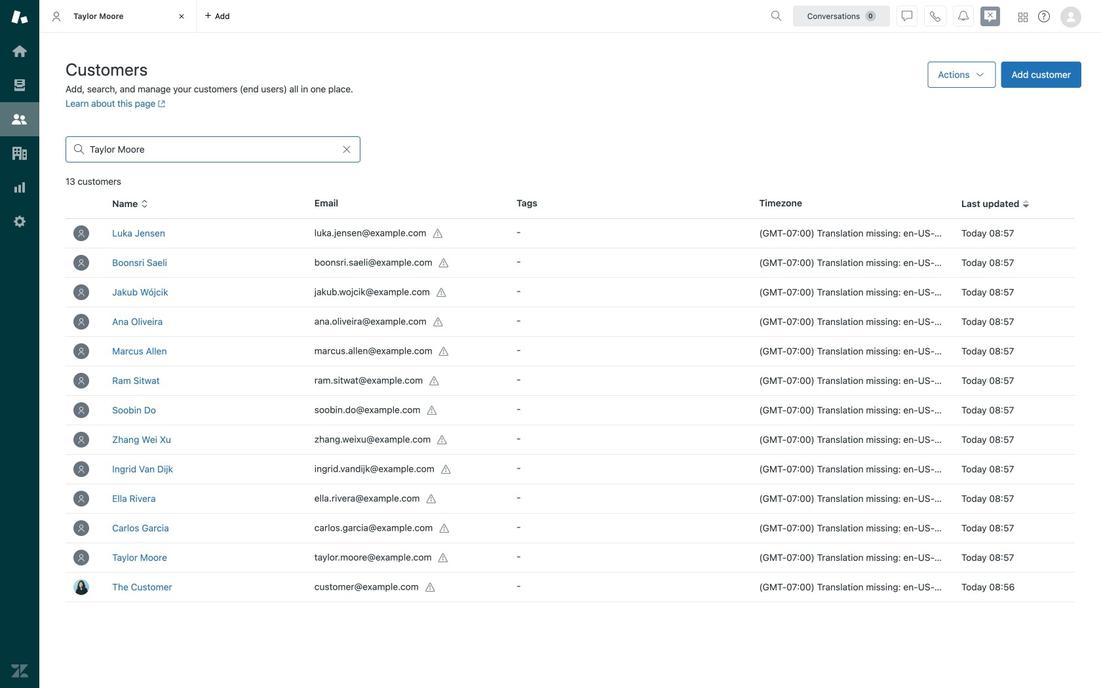 Task type: describe. For each thing, give the bounding box(es) containing it.
reporting image
[[11, 179, 28, 196]]

zendesk support image
[[11, 9, 28, 26]]

button displays agent's chat status as invisible. image
[[902, 11, 912, 21]]

zendesk image
[[11, 663, 28, 680]]

close image
[[175, 10, 188, 23]]

x icon image
[[341, 144, 352, 155]]

admin image
[[11, 213, 28, 230]]



Task type: locate. For each thing, give the bounding box(es) containing it.
unverified email image
[[439, 258, 449, 268], [433, 317, 444, 327], [429, 376, 440, 386], [439, 523, 450, 534], [425, 582, 436, 593]]

tabs tab list
[[39, 0, 765, 33]]

views image
[[11, 77, 28, 94]]

tab
[[39, 0, 197, 33]]

unverified email image
[[433, 228, 443, 239], [436, 287, 447, 298], [439, 346, 449, 357], [427, 405, 437, 416], [437, 435, 448, 445], [441, 464, 451, 475], [426, 494, 437, 504], [438, 553, 449, 563]]

notifications image
[[958, 11, 969, 21]]

(opens in a new tab) image
[[155, 100, 166, 108]]

get started image
[[11, 43, 28, 60]]

customers image
[[11, 111, 28, 128]]

get help image
[[1038, 10, 1050, 22]]

main element
[[0, 0, 39, 688]]

organizations image
[[11, 145, 28, 162]]

zendesk products image
[[1018, 13, 1028, 22]]

Search customers field
[[90, 144, 336, 155]]

zendesk chat image
[[980, 7, 1000, 26]]



Task type: vqa. For each thing, say whether or not it's contained in the screenshot.
Close image
yes



